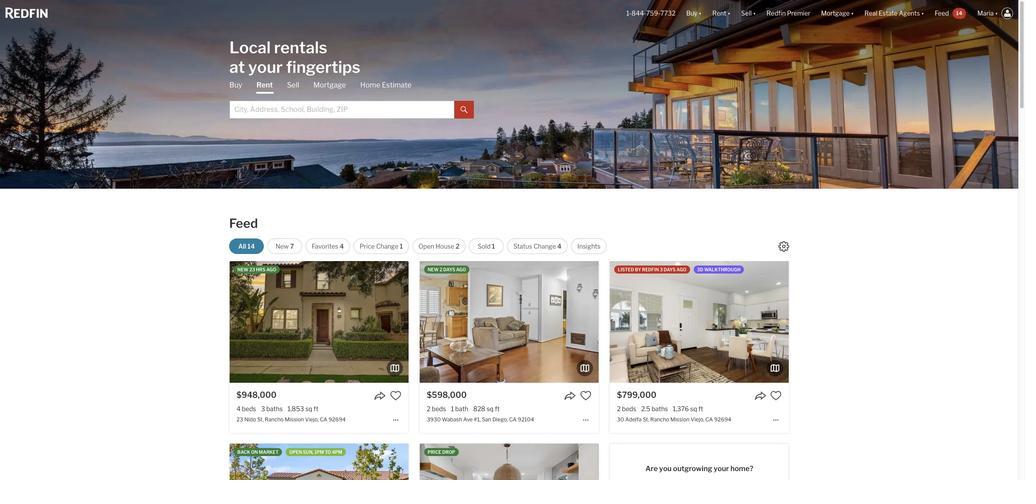 Task type: vqa. For each thing, say whether or not it's contained in the screenshot.
Park.
no



Task type: describe. For each thing, give the bounding box(es) containing it.
favorite button image
[[390, 390, 401, 402]]

hrs
[[256, 267, 265, 272]]

ft for $598,000
[[495, 405, 500, 413]]

sell ▾ button
[[741, 0, 756, 27]]

City, Address, School, Building, ZIP search field
[[229, 101, 454, 118]]

baths for $799,000
[[652, 405, 668, 413]]

mortgage ▾
[[821, 9, 854, 17]]

1 days from the left
[[443, 267, 455, 272]]

4 inside favorites radio
[[340, 243, 344, 250]]

buy ▾ button
[[681, 0, 707, 27]]

1pm
[[314, 450, 324, 455]]

mortgage ▾ button
[[816, 0, 859, 27]]

buy for buy
[[229, 81, 242, 89]]

2 photo of 30 adelfa st, rancho mission viejo, ca 92694 image from the left
[[610, 261, 789, 383]]

1 horizontal spatial 3
[[660, 267, 663, 272]]

1-844-759-7732 link
[[626, 9, 676, 17]]

ago for $598,000
[[456, 267, 466, 272]]

All radio
[[229, 239, 264, 254]]

status change 4
[[513, 243, 561, 250]]

open sun, 1pm to 4pm
[[289, 450, 342, 455]]

828
[[473, 405, 485, 413]]

1,376
[[673, 405, 689, 413]]

by
[[635, 267, 641, 272]]

listed by redfin 3 days ago
[[618, 267, 686, 272]]

Open House radio
[[413, 239, 465, 254]]

3d
[[697, 267, 703, 272]]

all
[[238, 243, 246, 250]]

New radio
[[267, 239, 302, 254]]

home estimate link
[[360, 80, 412, 90]]

buy ▾ button
[[686, 0, 702, 27]]

back
[[237, 450, 250, 455]]

sell for sell
[[287, 81, 299, 89]]

ago for $948,000
[[266, 267, 276, 272]]

maria ▾
[[977, 9, 998, 17]]

2 beds for $799,000
[[617, 405, 636, 413]]

estimate
[[382, 81, 412, 89]]

Favorites radio
[[306, 239, 350, 254]]

home?
[[731, 464, 753, 473]]

change for 4
[[534, 243, 556, 250]]

sell link
[[287, 80, 299, 90]]

1 photo of 23 nido st, rancho mission viejo, ca 92694 image from the left
[[50, 261, 229, 383]]

house
[[436, 243, 454, 250]]

adelfa
[[625, 416, 642, 423]]

mortgage for mortgage ▾
[[821, 9, 850, 17]]

sq for $948,000
[[305, 405, 312, 413]]

92694 for $799,000
[[714, 416, 731, 423]]

7732
[[660, 9, 676, 17]]

3 baths
[[261, 405, 283, 413]]

2.5 baths
[[641, 405, 668, 413]]

your for home?
[[714, 464, 729, 473]]

market
[[259, 450, 279, 455]]

price
[[428, 450, 441, 455]]

30
[[617, 416, 624, 423]]

#1,
[[474, 416, 481, 423]]

wabash
[[442, 416, 462, 423]]

3d walkthrough
[[697, 267, 741, 272]]

fingertips
[[286, 57, 360, 77]]

mortgage for mortgage
[[313, 81, 346, 89]]

ca for $598,000
[[509, 416, 517, 423]]

buy ▾
[[686, 9, 702, 17]]

30 adelfa st, rancho mission viejo, ca 92694
[[617, 416, 731, 423]]

new 7
[[276, 243, 294, 250]]

3 photo of 3611 princess ln, dallas, tx 75229 image from the left
[[599, 444, 778, 480]]

1 horizontal spatial 23
[[249, 267, 255, 272]]

▾ for rent ▾
[[728, 9, 731, 17]]

local
[[229, 38, 271, 57]]

1 bath
[[451, 405, 468, 413]]

3 ago from the left
[[677, 267, 686, 272]]

1 inside sold radio
[[492, 243, 495, 250]]

home estimate
[[360, 81, 412, 89]]

mission for $948,000
[[285, 416, 304, 423]]

sun,
[[303, 450, 314, 455]]

open
[[289, 450, 302, 455]]

92104
[[518, 416, 534, 423]]

sq for $799,000
[[690, 405, 697, 413]]

price change 1
[[360, 243, 403, 250]]

2 down open house 2 in the left bottom of the page
[[440, 267, 442, 272]]

maria
[[977, 9, 994, 17]]

status
[[513, 243, 532, 250]]

nido
[[244, 416, 256, 423]]

at
[[229, 57, 245, 77]]

sell ▾
[[741, 9, 756, 17]]

5 ▾ from the left
[[921, 9, 924, 17]]

to
[[325, 450, 331, 455]]

premier
[[787, 9, 810, 17]]

1,853 sq ft
[[288, 405, 318, 413]]

outgrowing
[[673, 464, 712, 473]]

2 beds for $598,000
[[427, 405, 446, 413]]

viejo, for $948,000
[[305, 416, 319, 423]]

1-
[[626, 9, 632, 17]]

2 inside open house option
[[456, 243, 459, 250]]

sold 1
[[478, 243, 495, 250]]

2 days from the left
[[664, 267, 676, 272]]

▾ for maria ▾
[[995, 9, 998, 17]]

are you outgrowing your home?
[[645, 464, 753, 473]]

Sold radio
[[469, 239, 504, 254]]

ft for $799,000
[[698, 405, 703, 413]]

real estate agents ▾ link
[[865, 0, 924, 27]]

ave
[[463, 416, 473, 423]]

agents
[[899, 9, 920, 17]]

1 inside price change radio
[[400, 243, 403, 250]]

your for fingertips
[[248, 57, 283, 77]]

$948,000
[[237, 390, 277, 400]]

on
[[251, 450, 258, 455]]

Price Change radio
[[354, 239, 409, 254]]

beds for $799,000
[[622, 405, 636, 413]]

4 inside status change "option"
[[557, 243, 561, 250]]

change for 1
[[376, 243, 399, 250]]

local rentals at your fingertips
[[229, 38, 360, 77]]

are
[[645, 464, 658, 473]]

23 nido st, rancho mission viejo, ca 92694
[[237, 416, 346, 423]]

tab list containing buy
[[229, 80, 474, 118]]

real estate agents ▾
[[865, 9, 924, 17]]

▾ for buy ▾
[[699, 9, 702, 17]]

4 beds
[[237, 405, 256, 413]]

drop
[[442, 450, 455, 455]]

favorite button checkbox for $799,000
[[770, 390, 782, 402]]

$799,000
[[617, 390, 657, 400]]

rent for rent ▾
[[712, 9, 726, 17]]

favorite button checkbox
[[390, 390, 401, 402]]



Task type: locate. For each thing, give the bounding box(es) containing it.
sell for sell ▾
[[741, 9, 752, 17]]

2 92694 from the left
[[714, 416, 731, 423]]

0 vertical spatial 3
[[660, 267, 663, 272]]

ft right 1,853
[[314, 405, 318, 413]]

1 horizontal spatial change
[[534, 243, 556, 250]]

days down the 'house'
[[443, 267, 455, 272]]

2 beds up 3930
[[427, 405, 446, 413]]

759-
[[646, 9, 660, 17]]

0 vertical spatial 23
[[249, 267, 255, 272]]

2 ago from the left
[[456, 267, 466, 272]]

real estate agents ▾ button
[[859, 0, 930, 27]]

23 left hrs on the bottom left of page
[[249, 267, 255, 272]]

0 horizontal spatial 1
[[400, 243, 403, 250]]

you
[[659, 464, 672, 473]]

1 horizontal spatial ft
[[495, 405, 500, 413]]

st, down 2.5
[[643, 416, 649, 423]]

option group
[[229, 239, 607, 254]]

2 sq from the left
[[487, 405, 494, 413]]

rent link
[[256, 80, 273, 93]]

1 photo of 3930 wabash ave #1, san diego, ca 92104 image from the left
[[241, 261, 420, 383]]

0 horizontal spatial feed
[[229, 216, 258, 231]]

bath
[[455, 405, 468, 413]]

4pm
[[332, 450, 342, 455]]

0 horizontal spatial days
[[443, 267, 455, 272]]

your up the rent link
[[248, 57, 283, 77]]

new for $598,000
[[428, 267, 439, 272]]

home
[[360, 81, 380, 89]]

1 horizontal spatial feed
[[935, 9, 949, 17]]

1 baths from the left
[[266, 405, 283, 413]]

2 photo of 3611 princess ln, dallas, tx 75229 image from the left
[[420, 444, 599, 480]]

days right redfin
[[664, 267, 676, 272]]

2 mission from the left
[[670, 416, 690, 423]]

0 horizontal spatial 14
[[248, 243, 255, 250]]

favorite button image for $598,000
[[580, 390, 592, 402]]

1 horizontal spatial favorite button checkbox
[[770, 390, 782, 402]]

Insights radio
[[571, 239, 607, 254]]

price drop
[[428, 450, 455, 455]]

1 right sold
[[492, 243, 495, 250]]

0 horizontal spatial buy
[[229, 81, 242, 89]]

ca for $948,000
[[320, 416, 327, 423]]

828 sq ft
[[473, 405, 500, 413]]

favorites 4
[[312, 243, 344, 250]]

2 horizontal spatial 1
[[492, 243, 495, 250]]

rent ▾ button
[[712, 0, 731, 27]]

0 vertical spatial rent
[[712, 9, 726, 17]]

1,376 sq ft
[[673, 405, 703, 413]]

option group containing all
[[229, 239, 607, 254]]

mortgage down fingertips
[[313, 81, 346, 89]]

buy right 7732
[[686, 9, 698, 17]]

redfin
[[767, 9, 786, 17]]

3 ▾ from the left
[[753, 9, 756, 17]]

1 mission from the left
[[285, 416, 304, 423]]

san
[[482, 416, 491, 423]]

buy down at
[[229, 81, 242, 89]]

6 ▾ from the left
[[995, 9, 998, 17]]

1 horizontal spatial mission
[[670, 416, 690, 423]]

1 ft from the left
[[314, 405, 318, 413]]

3 photo of 8 gallo st, rancho mission viejo, ca 92694 image from the left
[[408, 444, 587, 480]]

0 horizontal spatial sq
[[305, 405, 312, 413]]

$598,000
[[427, 390, 467, 400]]

beds for $598,000
[[432, 405, 446, 413]]

1 st, from the left
[[257, 416, 264, 423]]

sq right 1,853
[[305, 405, 312, 413]]

1 horizontal spatial 1
[[451, 405, 454, 413]]

1 vertical spatial buy
[[229, 81, 242, 89]]

3 down $948,000
[[261, 405, 265, 413]]

mortgage
[[821, 9, 850, 17], [313, 81, 346, 89]]

1 horizontal spatial days
[[664, 267, 676, 272]]

1 horizontal spatial your
[[714, 464, 729, 473]]

days
[[443, 267, 455, 272], [664, 267, 676, 272]]

redfin premier button
[[761, 0, 816, 27]]

3930
[[427, 416, 441, 423]]

rent for rent
[[256, 81, 273, 89]]

1 vertical spatial mortgage
[[313, 81, 346, 89]]

1 ago from the left
[[266, 267, 276, 272]]

0 horizontal spatial rent
[[256, 81, 273, 89]]

14 left "maria"
[[956, 10, 962, 16]]

1 favorite button image from the left
[[580, 390, 592, 402]]

buy for buy ▾
[[686, 9, 698, 17]]

change inside "option"
[[534, 243, 556, 250]]

feed right agents
[[935, 9, 949, 17]]

tab list
[[229, 80, 474, 118]]

1 vertical spatial 23
[[237, 416, 243, 423]]

viejo, down '1,853 sq ft' at the bottom left of the page
[[305, 416, 319, 423]]

redfin
[[642, 267, 659, 272]]

14
[[956, 10, 962, 16], [248, 243, 255, 250]]

4
[[340, 243, 344, 250], [557, 243, 561, 250], [237, 405, 241, 413]]

mortgage inside dropdown button
[[821, 9, 850, 17]]

beds up adelfa
[[622, 405, 636, 413]]

back on market
[[237, 450, 279, 455]]

1 horizontal spatial ca
[[509, 416, 517, 423]]

sq right 828
[[487, 405, 494, 413]]

1 92694 from the left
[[329, 416, 346, 423]]

change inside radio
[[376, 243, 399, 250]]

sell ▾ button
[[736, 0, 761, 27]]

2 favorite button image from the left
[[770, 390, 782, 402]]

1 vertical spatial rent
[[256, 81, 273, 89]]

92694 for $948,000
[[329, 416, 346, 423]]

1 sq from the left
[[305, 405, 312, 413]]

open
[[419, 243, 434, 250]]

favorite button checkbox for $598,000
[[580, 390, 592, 402]]

0 horizontal spatial mortgage
[[313, 81, 346, 89]]

sell
[[741, 9, 752, 17], [287, 81, 299, 89]]

2 st, from the left
[[643, 416, 649, 423]]

rancho down 3 baths on the bottom left of page
[[265, 416, 284, 423]]

baths right 2.5
[[652, 405, 668, 413]]

rent inside tab list
[[256, 81, 273, 89]]

1 horizontal spatial 14
[[956, 10, 962, 16]]

2 viejo, from the left
[[691, 416, 704, 423]]

rancho down 2.5 baths
[[650, 416, 669, 423]]

Status Change radio
[[507, 239, 568, 254]]

sq for $598,000
[[487, 405, 494, 413]]

2 baths from the left
[[652, 405, 668, 413]]

1 beds from the left
[[242, 405, 256, 413]]

your
[[248, 57, 283, 77], [714, 464, 729, 473]]

2 horizontal spatial ago
[[677, 267, 686, 272]]

▾ left rent ▾
[[699, 9, 702, 17]]

4 ▾ from the left
[[851, 9, 854, 17]]

1 left open
[[400, 243, 403, 250]]

4 down $948,000
[[237, 405, 241, 413]]

rent
[[712, 9, 726, 17], [256, 81, 273, 89]]

1 horizontal spatial 2 beds
[[617, 405, 636, 413]]

23
[[249, 267, 255, 272], [237, 416, 243, 423]]

0 horizontal spatial 4
[[237, 405, 241, 413]]

1 horizontal spatial buy
[[686, 9, 698, 17]]

1 horizontal spatial mortgage
[[821, 9, 850, 17]]

1 rancho from the left
[[265, 416, 284, 423]]

0 horizontal spatial baths
[[266, 405, 283, 413]]

estate
[[879, 9, 898, 17]]

1 horizontal spatial rancho
[[650, 416, 669, 423]]

photo of 3611 princess ln, dallas, tx 75229 image
[[241, 444, 420, 480], [420, 444, 599, 480], [599, 444, 778, 480]]

1 viejo, from the left
[[305, 416, 319, 423]]

real
[[865, 9, 877, 17]]

buy link
[[229, 80, 242, 90]]

rent right buy ▾ on the right top of page
[[712, 9, 726, 17]]

0 horizontal spatial favorite button image
[[580, 390, 592, 402]]

0 horizontal spatial sell
[[287, 81, 299, 89]]

1 photo of 3611 princess ln, dallas, tx 75229 image from the left
[[241, 444, 420, 480]]

rancho for $948,000
[[265, 416, 284, 423]]

listed
[[618, 267, 634, 272]]

1 horizontal spatial 92694
[[714, 416, 731, 423]]

3 ft from the left
[[698, 405, 703, 413]]

1 change from the left
[[376, 243, 399, 250]]

1 new from the left
[[237, 267, 248, 272]]

0 horizontal spatial viejo,
[[305, 416, 319, 423]]

0 vertical spatial buy
[[686, 9, 698, 17]]

rancho
[[265, 416, 284, 423], [650, 416, 669, 423]]

2 2 beds from the left
[[617, 405, 636, 413]]

sell right rent ▾
[[741, 9, 752, 17]]

open house 2
[[419, 243, 459, 250]]

0 horizontal spatial 92694
[[329, 416, 346, 423]]

2 up 30
[[617, 405, 621, 413]]

rentals
[[274, 38, 327, 57]]

sold
[[478, 243, 491, 250]]

beds
[[242, 405, 256, 413], [432, 405, 446, 413], [622, 405, 636, 413]]

▾ right agents
[[921, 9, 924, 17]]

sell inside tab list
[[287, 81, 299, 89]]

baths up 23 nido st, rancho mission viejo, ca 92694
[[266, 405, 283, 413]]

2 right the 'house'
[[456, 243, 459, 250]]

2 up 3930
[[427, 405, 431, 413]]

0 vertical spatial mortgage
[[821, 9, 850, 17]]

new left hrs on the bottom left of page
[[237, 267, 248, 272]]

1 ca from the left
[[320, 416, 327, 423]]

▾ for sell ▾
[[753, 9, 756, 17]]

2 beds
[[427, 405, 446, 413], [617, 405, 636, 413]]

viejo,
[[305, 416, 319, 423], [691, 416, 704, 423]]

1 2 beds from the left
[[427, 405, 446, 413]]

1 horizontal spatial 4
[[340, 243, 344, 250]]

1 left bath
[[451, 405, 454, 413]]

favorite button checkbox
[[580, 390, 592, 402], [770, 390, 782, 402]]

1 favorite button checkbox from the left
[[580, 390, 592, 402]]

7
[[290, 243, 294, 250]]

1 horizontal spatial rent
[[712, 9, 726, 17]]

2 ca from the left
[[509, 416, 517, 423]]

new
[[276, 243, 289, 250]]

your left home?
[[714, 464, 729, 473]]

rent inside dropdown button
[[712, 9, 726, 17]]

3 sq from the left
[[690, 405, 697, 413]]

0 vertical spatial 14
[[956, 10, 962, 16]]

buy
[[686, 9, 698, 17], [229, 81, 242, 89]]

1 horizontal spatial new
[[428, 267, 439, 272]]

mission
[[285, 416, 304, 423], [670, 416, 690, 423]]

rancho for $799,000
[[650, 416, 669, 423]]

4 right favorites
[[340, 243, 344, 250]]

price
[[360, 243, 375, 250]]

mortgage link
[[313, 80, 346, 90]]

0 horizontal spatial 3
[[261, 405, 265, 413]]

▾ right "maria"
[[995, 9, 998, 17]]

2 photo of 23 nido st, rancho mission viejo, ca 92694 image from the left
[[229, 261, 408, 383]]

1 photo of 8 gallo st, rancho mission viejo, ca 92694 image from the left
[[50, 444, 229, 480]]

0 horizontal spatial favorite button checkbox
[[580, 390, 592, 402]]

st, for $948,000
[[257, 416, 264, 423]]

1 vertical spatial 14
[[248, 243, 255, 250]]

1-844-759-7732
[[626, 9, 676, 17]]

new 2 days ago
[[428, 267, 466, 272]]

buy inside dropdown button
[[686, 9, 698, 17]]

0 horizontal spatial st,
[[257, 416, 264, 423]]

ca for $799,000
[[705, 416, 713, 423]]

ft up diego,
[[495, 405, 500, 413]]

0 horizontal spatial 2 beds
[[427, 405, 446, 413]]

3 photo of 3930 wabash ave #1, san diego, ca 92104 image from the left
[[599, 261, 778, 383]]

▾ left sell ▾
[[728, 9, 731, 17]]

2.5
[[641, 405, 650, 413]]

buy inside tab list
[[229, 81, 242, 89]]

ca
[[320, 416, 327, 423], [509, 416, 517, 423], [705, 416, 713, 423]]

submit search image
[[460, 106, 467, 113]]

0 horizontal spatial ft
[[314, 405, 318, 413]]

photo of 30 adelfa st, rancho mission viejo, ca 92694 image
[[431, 261, 610, 383], [610, 261, 789, 383], [789, 261, 968, 383]]

0 horizontal spatial 23
[[237, 416, 243, 423]]

mission for $799,000
[[670, 416, 690, 423]]

2 rancho from the left
[[650, 416, 669, 423]]

rent ▾ button
[[707, 0, 736, 27]]

3930 wabash ave #1, san diego, ca 92104
[[427, 416, 534, 423]]

0 horizontal spatial rancho
[[265, 416, 284, 423]]

beds up nido
[[242, 405, 256, 413]]

ft right 1,376
[[698, 405, 703, 413]]

insights
[[577, 243, 601, 250]]

ago down open house 2 in the left bottom of the page
[[456, 267, 466, 272]]

0 horizontal spatial beds
[[242, 405, 256, 413]]

3 beds from the left
[[622, 405, 636, 413]]

new down open house 2 in the left bottom of the page
[[428, 267, 439, 272]]

change right price
[[376, 243, 399, 250]]

all 14
[[238, 243, 255, 250]]

92694
[[329, 416, 346, 423], [714, 416, 731, 423]]

2 horizontal spatial ca
[[705, 416, 713, 423]]

viejo, for $799,000
[[691, 416, 704, 423]]

rent left the "sell" link
[[256, 81, 273, 89]]

23 left nido
[[237, 416, 243, 423]]

1 vertical spatial 3
[[261, 405, 265, 413]]

ago right hrs on the bottom left of page
[[266, 267, 276, 272]]

1 horizontal spatial sq
[[487, 405, 494, 413]]

1 photo of 30 adelfa st, rancho mission viejo, ca 92694 image from the left
[[431, 261, 610, 383]]

2 beds up 30
[[617, 405, 636, 413]]

mission down 1,376
[[670, 416, 690, 423]]

feed up all
[[229, 216, 258, 231]]

▾ for mortgage ▾
[[851, 9, 854, 17]]

1 horizontal spatial ago
[[456, 267, 466, 272]]

new for $948,000
[[237, 267, 248, 272]]

photo of 8 gallo st, rancho mission viejo, ca 92694 image
[[50, 444, 229, 480], [229, 444, 408, 480], [408, 444, 587, 480]]

favorites
[[312, 243, 338, 250]]

1 horizontal spatial baths
[[652, 405, 668, 413]]

2 photo of 8 gallo st, rancho mission viejo, ca 92694 image from the left
[[229, 444, 408, 480]]

▾ left redfin
[[753, 9, 756, 17]]

1 horizontal spatial beds
[[432, 405, 446, 413]]

baths
[[266, 405, 283, 413], [652, 405, 668, 413]]

favorite button image for $799,000
[[770, 390, 782, 402]]

new 23 hrs ago
[[237, 267, 276, 272]]

2 horizontal spatial ft
[[698, 405, 703, 413]]

2 change from the left
[[534, 243, 556, 250]]

844-
[[632, 9, 646, 17]]

2 horizontal spatial 4
[[557, 243, 561, 250]]

1 vertical spatial your
[[714, 464, 729, 473]]

0 vertical spatial sell
[[741, 9, 752, 17]]

beds for $948,000
[[242, 405, 256, 413]]

mission down 1,853
[[285, 416, 304, 423]]

2 ▾ from the left
[[728, 9, 731, 17]]

change right status
[[534, 243, 556, 250]]

▾ left real
[[851, 9, 854, 17]]

mortgage left real
[[821, 9, 850, 17]]

ft for $948,000
[[314, 405, 318, 413]]

2 beds from the left
[[432, 405, 446, 413]]

1,853
[[288, 405, 304, 413]]

sq
[[305, 405, 312, 413], [487, 405, 494, 413], [690, 405, 697, 413]]

1 ▾ from the left
[[699, 9, 702, 17]]

2 ft from the left
[[495, 405, 500, 413]]

viejo, down 1,376 sq ft
[[691, 416, 704, 423]]

2 photo of 3930 wabash ave #1, san diego, ca 92104 image from the left
[[420, 261, 599, 383]]

1 horizontal spatial sell
[[741, 9, 752, 17]]

favorite button image
[[580, 390, 592, 402], [770, 390, 782, 402]]

0 horizontal spatial your
[[248, 57, 283, 77]]

walkthrough
[[704, 267, 741, 272]]

new
[[237, 267, 248, 272], [428, 267, 439, 272]]

3 photo of 30 adelfa st, rancho mission viejo, ca 92694 image from the left
[[789, 261, 968, 383]]

1 horizontal spatial viejo,
[[691, 416, 704, 423]]

photo of 23 nido st, rancho mission viejo, ca 92694 image
[[50, 261, 229, 383], [229, 261, 408, 383], [408, 261, 587, 383]]

2 new from the left
[[428, 267, 439, 272]]

st, right nido
[[257, 416, 264, 423]]

st, for $799,000
[[643, 416, 649, 423]]

baths for $948,000
[[266, 405, 283, 413]]

2 horizontal spatial sq
[[690, 405, 697, 413]]

1 horizontal spatial favorite button image
[[770, 390, 782, 402]]

0 horizontal spatial mission
[[285, 416, 304, 423]]

0 horizontal spatial ago
[[266, 267, 276, 272]]

0 vertical spatial your
[[248, 57, 283, 77]]

4 left insights
[[557, 243, 561, 250]]

diego,
[[492, 416, 508, 423]]

3 ca from the left
[[705, 416, 713, 423]]

sq right 1,376
[[690, 405, 697, 413]]

1 vertical spatial sell
[[287, 81, 299, 89]]

sell down local rentals at your fingertips
[[287, 81, 299, 89]]

photo of 3930 wabash ave #1, san diego, ca 92104 image
[[241, 261, 420, 383], [420, 261, 599, 383], [599, 261, 778, 383]]

3 right redfin
[[660, 267, 663, 272]]

sell inside dropdown button
[[741, 9, 752, 17]]

14 right all
[[248, 243, 255, 250]]

3
[[660, 267, 663, 272], [261, 405, 265, 413]]

0 horizontal spatial ca
[[320, 416, 327, 423]]

14 inside all option
[[248, 243, 255, 250]]

2 horizontal spatial beds
[[622, 405, 636, 413]]

redfin premier
[[767, 9, 810, 17]]

mortgage ▾ button
[[821, 0, 854, 27]]

0 horizontal spatial new
[[237, 267, 248, 272]]

0 horizontal spatial change
[[376, 243, 399, 250]]

beds up 3930
[[432, 405, 446, 413]]

0 vertical spatial feed
[[935, 9, 949, 17]]

your inside local rentals at your fingertips
[[248, 57, 283, 77]]

1 vertical spatial feed
[[229, 216, 258, 231]]

2 favorite button checkbox from the left
[[770, 390, 782, 402]]

ago left "3d" at the bottom right
[[677, 267, 686, 272]]

3 photo of 23 nido st, rancho mission viejo, ca 92694 image from the left
[[408, 261, 587, 383]]

1 horizontal spatial st,
[[643, 416, 649, 423]]



